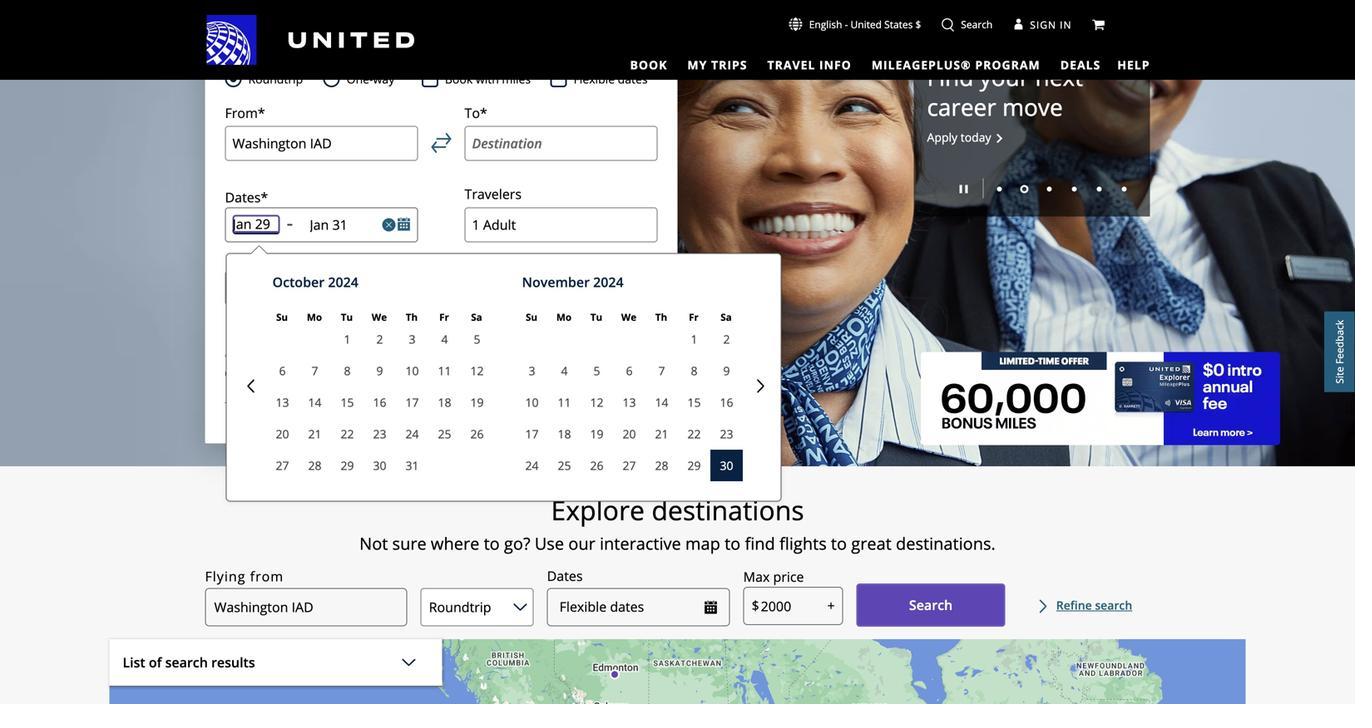 Task type: describe. For each thing, give the bounding box(es) containing it.
sign
[[1030, 18, 1056, 32]]

october 2024
[[272, 273, 358, 291]]

find your next career move link
[[927, 61, 1137, 123]]

mileageplus® program
[[872, 57, 1040, 73]]

explore destinations element
[[109, 492, 1246, 529]]

bag rules and fees for optional services
[[225, 391, 407, 405]]

1 vertical spatial 4
[[561, 363, 568, 379]]

advanced search link
[[225, 342, 342, 362]]

1 horizontal spatial 24 button
[[516, 450, 548, 482]]

1 21 button from the left
[[299, 419, 331, 450]]

9 for 1st "9" button from right
[[723, 363, 730, 379]]

flying from
[[205, 568, 284, 586]]

search inside search link
[[961, 17, 993, 31]]

find
[[745, 532, 775, 555]]

15 for second the 15 'button' from left
[[688, 395, 701, 411]]

9 for 2nd "9" button from the right
[[376, 363, 383, 379]]

0 vertical spatial flexible dates
[[574, 71, 648, 87]]

slide 2 of 6 image
[[1020, 185, 1029, 193]]

mileageplus®
[[872, 57, 971, 73]]

find your travel credits
[[499, 393, 648, 411]]

destinations.
[[896, 532, 996, 555]]

and inside advanced search (certificates, multi-city and upgrades)
[[331, 366, 349, 380]]

dates inside button
[[610, 598, 644, 616]]

1 to from the left
[[484, 532, 500, 555]]

21 for 1st 21 button from the left
[[308, 426, 322, 442]]

travel
[[563, 393, 601, 411]]

list
[[123, 654, 145, 672]]

1 27 from the left
[[276, 458, 289, 474]]

refine search
[[1056, 598, 1132, 613]]

1 16 button from the left
[[364, 387, 396, 419]]

1 20 from the left
[[276, 426, 289, 442]]

14 for first 14 button from left
[[308, 395, 322, 411]]

travel info
[[767, 57, 852, 73]]

miles
[[502, 71, 531, 87]]

from*
[[225, 104, 265, 122]]

0 horizontal spatial 4 button
[[428, 324, 461, 355]]

1 th from the left
[[406, 311, 418, 324]]

2 sa from the left
[[721, 311, 732, 324]]

1 horizontal spatial 10 button
[[516, 387, 548, 419]]

2 20 button from the left
[[613, 419, 646, 450]]

english - united states $
[[809, 17, 921, 31]]

0 horizontal spatial 4
[[441, 332, 448, 347]]

2 7 button from the left
[[646, 355, 678, 387]]

1 23 button from the left
[[364, 419, 396, 450]]

november 2024
[[522, 273, 624, 291]]

optional
[[329, 391, 368, 405]]

max price
[[743, 568, 804, 586]]

1 horizontal spatial 19 button
[[581, 419, 613, 450]]

fees for optional services link
[[291, 388, 407, 407]]

0 horizontal spatial 26 button
[[461, 419, 493, 450]]

From* text field
[[225, 126, 418, 161]]

flights
[[779, 532, 827, 555]]

in
[[1060, 18, 1072, 32]]

2 16 button from the left
[[710, 387, 743, 419]]

october
[[272, 273, 325, 291]]

heading level 2 check flight status tab
[[323, 0, 441, 7]]

1 adult
[[472, 216, 516, 234]]

24 for rightmost 24 button
[[525, 458, 539, 474]]

0 horizontal spatial 10 button
[[396, 355, 428, 387]]

2 for october 2024
[[376, 332, 383, 347]]

to
[[961, 50, 976, 64]]

slide 6 of 6 image
[[1122, 187, 1127, 192]]

2 13 button from the left
[[613, 387, 646, 419]]

2 8 button from the left
[[678, 355, 710, 387]]

2 27 button from the left
[[613, 450, 646, 482]]

to*
[[465, 104, 487, 122]]

1 mo from the left
[[307, 311, 322, 324]]

book link
[[627, 57, 671, 75]]

0 horizontal spatial 11 button
[[428, 355, 461, 387]]

1 for 1 button associated with november 2024
[[691, 332, 698, 347]]

3 for the right "3" button
[[529, 363, 535, 379]]

heading level 2 check in a flight tab
[[441, 0, 559, 7]]

2 6 button from the left
[[613, 355, 646, 387]]

1 horizontal spatial 5 button
[[581, 355, 613, 387]]

sure
[[392, 532, 427, 555]]

1 6 button from the left
[[266, 355, 299, 387]]

0 vertical spatial 18
[[438, 395, 451, 411]]

28 for 1st 28 button from right
[[655, 458, 668, 474]]

1 13 button from the left
[[266, 387, 299, 419]]

1 horizontal spatial 25 button
[[548, 450, 581, 482]]

1 adult button
[[465, 207, 658, 242]]

services
[[370, 391, 407, 405]]

flexible inside button
[[560, 598, 607, 616]]

0 vertical spatial dates
[[618, 71, 648, 87]]

map region
[[109, 640, 1246, 705]]

0 vertical spatial flexible
[[574, 71, 615, 87]]

please enter the max price in the input text or tab to access the slider to set the max price. element
[[743, 567, 804, 587]]

new
[[980, 50, 1005, 64]]

15 for 2nd the 15 'button' from the right
[[341, 395, 354, 411]]

book with miles element
[[422, 69, 550, 89]]

12 for the left 12 button
[[470, 363, 484, 379]]

19 for 19 button to the left
[[470, 395, 484, 411]]

states
[[884, 17, 913, 31]]

flying
[[205, 568, 246, 586]]

1 vertical spatial 10
[[525, 395, 539, 411]]

destinations
[[652, 492, 804, 529]]

move
[[1002, 91, 1063, 123]]

map
[[685, 532, 720, 555]]

roundtrip
[[248, 71, 303, 87]]

soar
[[927, 50, 957, 64]]

2 to from the left
[[725, 532, 741, 555]]

not sure where to go? use our interactive map to find flights to great destinations. element
[[109, 532, 1246, 555]]

refine
[[1056, 598, 1092, 613]]

search inside dropdown button
[[165, 654, 208, 672]]

search inside search button
[[909, 596, 953, 614]]

1 horizontal spatial 3 button
[[516, 355, 548, 387]]

31 button
[[396, 450, 428, 482]]

8 for second 8 button from left
[[691, 363, 698, 379]]

2 tu from the left
[[590, 311, 602, 324]]

flexible dates button
[[547, 588, 730, 627]]

slide 5 of 6 image
[[1097, 187, 1102, 192]]

2 22 button from the left
[[678, 419, 710, 450]]

list of search results button
[[109, 640, 442, 686]]

interactive
[[600, 532, 681, 555]]

0 horizontal spatial 12 button
[[461, 355, 493, 387]]

great
[[851, 532, 892, 555]]

2 button for november 2024
[[710, 324, 743, 355]]

1 27 button from the left
[[266, 450, 299, 482]]

0 horizontal spatial 3 button
[[396, 324, 428, 355]]

1 14 button from the left
[[299, 387, 331, 419]]

0 horizontal spatial 17 button
[[396, 387, 428, 419]]

where
[[431, 532, 479, 555]]

1 fr from the left
[[439, 311, 449, 324]]

go?
[[504, 532, 530, 555]]

1 horizontal spatial 12 button
[[581, 387, 613, 419]]

+
[[827, 597, 835, 615]]

-
[[845, 17, 848, 31]]

pause image
[[960, 185, 968, 193]]

help
[[1117, 57, 1150, 73]]

1 7 from the left
[[312, 363, 318, 379]]

0 vertical spatial 10
[[406, 363, 419, 379]]

one way flight search element
[[340, 69, 395, 89]]

advanced
[[225, 343, 286, 361]]

search button
[[856, 584, 1005, 627]]

1 horizontal spatial 26 button
[[581, 450, 613, 482]]

max
[[743, 568, 770, 586]]

0 vertical spatial 25
[[438, 426, 451, 442]]

1 vertical spatial $
[[752, 597, 759, 615]]

from
[[250, 568, 284, 586]]

search link
[[941, 17, 993, 31]]

(certificates,
[[225, 366, 283, 380]]

travel info link
[[764, 57, 855, 75]]

find your travel credits button
[[464, 380, 663, 424]]

13 for first 13 button from right
[[623, 395, 636, 411]]

1 horizontal spatial 11 button
[[548, 387, 581, 419]]

united logo link to homepage image
[[207, 15, 415, 65]]

2 15 button from the left
[[678, 387, 710, 419]]

1 horizontal spatial 18 button
[[548, 419, 581, 450]]

22 for first 22 button from the right
[[688, 426, 701, 442]]

slide 1 of 6 image
[[997, 187, 1002, 192]]

0 vertical spatial 5
[[474, 332, 480, 347]]

tab list containing flight
[[225, 19, 658, 51]]

0 horizontal spatial 18 button
[[428, 387, 461, 419]]

heights
[[1009, 50, 1057, 64]]

fees
[[291, 391, 311, 405]]

To* text field
[[465, 126, 658, 161]]

17 for the right the 17 button
[[525, 426, 539, 442]]

adult
[[483, 216, 516, 234]]

3 for "3" button to the left
[[409, 332, 416, 347]]

$ inside button
[[915, 17, 921, 31]]

travel
[[767, 57, 816, 73]]

one-
[[347, 71, 373, 87]]

29 for second 29 button from the right
[[341, 458, 354, 474]]

1 30 button from the left
[[364, 450, 396, 482]]

credits
[[604, 393, 648, 411]]

6 for 2nd the 6 button from left
[[626, 363, 633, 379]]

1 vertical spatial 25
[[558, 458, 571, 474]]

way
[[373, 71, 395, 87]]

search for advanced
[[289, 343, 330, 361]]

use
[[535, 532, 564, 555]]

search for refine
[[1095, 598, 1132, 613]]

results
[[211, 654, 255, 672]]

Max price text field
[[743, 587, 843, 626]]

1 button for october 2024
[[331, 324, 364, 355]]

1 7 button from the left
[[299, 355, 331, 387]]

1 15 button from the left
[[331, 387, 364, 419]]

one-way
[[347, 71, 395, 87]]

apply
[[927, 129, 958, 145]]

refine search link
[[1019, 587, 1150, 624]]

2 29 button from the left
[[678, 450, 710, 482]]

next
[[1035, 61, 1083, 93]]

21 for 1st 21 button from the right
[[655, 426, 668, 442]]

2 23 from the left
[[720, 426, 733, 442]]

travelers
[[465, 185, 522, 203]]

english
[[809, 17, 842, 31]]

1 horizontal spatial 4 button
[[548, 355, 581, 387]]

city
[[312, 366, 328, 380]]

flying from element
[[205, 567, 284, 587]]

apply today link
[[927, 129, 1001, 145]]

1 horizontal spatial 26
[[590, 458, 604, 474]]

2 for november 2024
[[723, 332, 730, 347]]

career
[[927, 91, 996, 123]]

2 28 button from the left
[[646, 450, 678, 482]]

0 vertical spatial 11
[[438, 363, 451, 379]]

1 29 button from the left
[[331, 450, 364, 482]]

0 horizontal spatial 24 button
[[396, 419, 428, 450]]

1 30 from the left
[[373, 458, 386, 474]]



Task type: vqa. For each thing, say whether or not it's contained in the screenshot.
the bottom "tab list"
no



Task type: locate. For each thing, give the bounding box(es) containing it.
1 vertical spatial 11
[[558, 395, 571, 411]]

1 horizontal spatial 5
[[594, 363, 600, 379]]

1 horizontal spatial 29 button
[[678, 450, 710, 482]]

1 button for november 2024
[[678, 324, 710, 355]]

with
[[476, 71, 499, 87]]

13 button right 'travel'
[[613, 387, 646, 419]]

0 horizontal spatial 6 button
[[266, 355, 299, 387]]

1 horizontal spatial 10
[[525, 395, 539, 411]]

11 right upgrades) on the left of the page
[[438, 363, 451, 379]]

1 28 from the left
[[308, 458, 322, 474]]

10 left 'travel'
[[525, 395, 539, 411]]

packages
[[315, 28, 368, 42]]

carousel buttons element
[[927, 173, 1137, 203]]

27 button down the fees
[[266, 450, 299, 482]]

0 horizontal spatial 5 button
[[461, 324, 493, 355]]

1 for 1 adult
[[472, 216, 480, 234]]

1 vertical spatial 26
[[590, 458, 604, 474]]

24 button up 31
[[396, 419, 428, 450]]

explore
[[551, 492, 645, 529]]

2 13 from the left
[[623, 395, 636, 411]]

0 horizontal spatial your
[[530, 393, 560, 411]]

7 button up credits
[[646, 355, 678, 387]]

2 2 button from the left
[[710, 324, 743, 355]]

search inside advanced search (certificates, multi-city and upgrades)
[[289, 343, 330, 361]]

23 button
[[364, 419, 396, 450], [710, 419, 743, 450]]

17 up 31
[[406, 395, 419, 411]]

november
[[522, 273, 590, 291]]

today
[[961, 129, 991, 145]]

8 button left move forward to switch to the next month. icon
[[678, 355, 710, 387]]

1 14 from the left
[[308, 395, 322, 411]]

2 1 button from the left
[[678, 324, 710, 355]]

0 horizontal spatial 26
[[470, 426, 484, 442]]

22 button
[[331, 419, 364, 450], [678, 419, 710, 450]]

19 for the right 19 button
[[590, 426, 604, 442]]

14 down city
[[308, 395, 322, 411]]

2 20 from the left
[[623, 426, 636, 442]]

dates
[[547, 567, 583, 585]]

1 horizontal spatial 11
[[558, 395, 571, 411]]

0 vertical spatial your
[[980, 61, 1029, 93]]

to left great at bottom
[[831, 532, 847, 555]]

1 8 from the left
[[344, 363, 351, 379]]

navigation
[[0, 14, 1355, 75]]

3 button
[[396, 324, 428, 355], [516, 355, 548, 387]]

0 horizontal spatial 3
[[409, 332, 416, 347]]

2 su from the left
[[526, 311, 537, 324]]

1 vertical spatial 19
[[590, 426, 604, 442]]

2024 right november
[[593, 273, 624, 291]]

explore destinations not sure where to go? use our interactive map to find flights to great destinations.
[[359, 492, 996, 555]]

0 horizontal spatial $
[[752, 597, 759, 615]]

1 horizontal spatial 12
[[590, 395, 604, 411]]

0 horizontal spatial 1 button
[[331, 324, 364, 355]]

17 for the 17 button to the left
[[406, 395, 419, 411]]

10 button left 'travel'
[[516, 387, 548, 419]]

Return text field
[[310, 216, 375, 234]]

1 23 from the left
[[373, 426, 386, 442]]

1 29 from the left
[[341, 458, 354, 474]]

1 2024 from the left
[[328, 273, 358, 291]]

hotel
[[404, 28, 435, 42]]

16 button left move forward to switch to the next month. icon
[[710, 387, 743, 419]]

we
[[372, 311, 387, 324], [621, 311, 636, 324]]

6 button up credits
[[613, 355, 646, 387]]

3
[[409, 332, 416, 347], [529, 363, 535, 379]]

1 2 button from the left
[[364, 324, 396, 355]]

23 down services
[[373, 426, 386, 442]]

13 button down multi-
[[266, 387, 299, 419]]

search up city
[[289, 343, 330, 361]]

1 horizontal spatial 20
[[623, 426, 636, 442]]

1 horizontal spatial 22
[[688, 426, 701, 442]]

24 down find your travel credits button
[[525, 458, 539, 474]]

and left the fees
[[271, 391, 289, 405]]

23 button down services
[[364, 419, 396, 450]]

20 button
[[266, 419, 299, 450], [613, 419, 646, 450]]

upgrades)
[[351, 366, 398, 380]]

1 horizontal spatial 24
[[525, 458, 539, 474]]

0 horizontal spatial 14
[[308, 395, 322, 411]]

1 21 from the left
[[308, 426, 322, 442]]

my trips
[[687, 57, 747, 73]]

1 horizontal spatial 28 button
[[646, 450, 678, 482]]

14
[[308, 395, 322, 411], [655, 395, 668, 411]]

list of search results
[[123, 654, 255, 672]]

your inside soar to new heights find your next career move apply today
[[980, 61, 1029, 93]]

17 button
[[396, 387, 428, 419], [516, 419, 548, 450]]

1 horizontal spatial 14 button
[[646, 387, 678, 419]]

2 button for october 2024
[[364, 324, 396, 355]]

1 vertical spatial your
[[530, 393, 560, 411]]

1 22 button from the left
[[331, 419, 364, 450]]

2 29 from the left
[[688, 458, 701, 474]]

sign in button
[[1013, 17, 1072, 33]]

10 button up services
[[396, 355, 428, 387]]

calendar application
[[231, 254, 1253, 501]]

1 horizontal spatial 21 button
[[646, 419, 678, 450]]

1 15 from the left
[[341, 395, 354, 411]]

3 button up upgrades) on the left of the page
[[396, 324, 428, 355]]

1 vertical spatial 5
[[594, 363, 600, 379]]

2 16 from the left
[[720, 395, 733, 411]]

$ right "states"
[[915, 17, 921, 31]]

22 down fees for optional services link
[[341, 426, 354, 442]]

14 for 1st 14 button from the right
[[655, 395, 668, 411]]

deals
[[1060, 57, 1101, 73]]

12
[[470, 363, 484, 379], [590, 395, 604, 411]]

0 horizontal spatial 15
[[341, 395, 354, 411]]

2 th from the left
[[655, 311, 667, 324]]

10 up services
[[406, 363, 419, 379]]

round trip flight search element
[[242, 69, 303, 89]]

2 fr from the left
[[689, 311, 699, 324]]

1 vertical spatial dates
[[610, 598, 644, 616]]

0 horizontal spatial 19 button
[[461, 387, 493, 419]]

29 left 31
[[341, 458, 354, 474]]

tu down november 2024
[[590, 311, 602, 324]]

info
[[819, 57, 852, 73]]

1 we from the left
[[372, 311, 387, 324]]

11 button left credits
[[548, 387, 581, 419]]

0 horizontal spatial tu
[[341, 311, 353, 324]]

8 for 2nd 8 button from right
[[344, 363, 351, 379]]

0 horizontal spatial and
[[271, 391, 289, 405]]

12 button
[[461, 355, 493, 387], [581, 387, 613, 419]]

16 button down upgrades) on the left of the page
[[364, 387, 396, 419]]

2 horizontal spatial search
[[1095, 598, 1132, 613]]

1 horizontal spatial 17 button
[[516, 419, 548, 450]]

18 button right services
[[428, 387, 461, 419]]

fr
[[439, 311, 449, 324], [689, 311, 699, 324]]

0 horizontal spatial th
[[406, 311, 418, 324]]

flexible dates
[[574, 71, 648, 87], [560, 598, 644, 616]]

0 horizontal spatial 9 button
[[364, 355, 396, 387]]

1 horizontal spatial your
[[980, 61, 1029, 93]]

1 horizontal spatial 6 button
[[613, 355, 646, 387]]

search right of
[[165, 654, 208, 672]]

20 down bag rules and fees for optional services
[[276, 426, 289, 442]]

18 button
[[428, 387, 461, 419], [548, 419, 581, 450]]

13 left the fees
[[276, 395, 289, 411]]

1 vertical spatial 18
[[558, 426, 571, 442]]

1 horizontal spatial 16
[[720, 395, 733, 411]]

0 horizontal spatial 25 button
[[428, 419, 461, 450]]

27
[[276, 458, 289, 474], [623, 458, 636, 474]]

flexible dates up to* text field
[[574, 71, 648, 87]]

12 for the right 12 button
[[590, 395, 604, 411]]

3 to from the left
[[831, 532, 847, 555]]

0 vertical spatial search
[[289, 343, 330, 361]]

move forward to switch to the next month. image
[[754, 380, 767, 393]]

tab list
[[323, 0, 559, 7], [225, 19, 658, 51], [620, 50, 1104, 75]]

0 horizontal spatial 15 button
[[331, 387, 364, 419]]

19 button
[[461, 387, 493, 419], [581, 419, 613, 450]]

to left find
[[725, 532, 741, 555]]

0 horizontal spatial search
[[165, 654, 208, 672]]

find
[[927, 61, 974, 93], [499, 393, 527, 411]]

to left 'go?'
[[484, 532, 500, 555]]

2 8 from the left
[[691, 363, 698, 379]]

2 14 from the left
[[655, 395, 668, 411]]

my
[[687, 57, 707, 73]]

2
[[376, 332, 383, 347], [723, 332, 730, 347]]

tab list down 'english - united states $'
[[620, 50, 1104, 75]]

24 button down find your travel credits button
[[516, 450, 548, 482]]

your
[[980, 61, 1029, 93], [530, 393, 560, 411]]

1 2 from the left
[[376, 332, 383, 347]]

tab list up book
[[225, 19, 658, 51]]

1 su from the left
[[276, 311, 288, 324]]

1 horizontal spatial 3
[[529, 363, 535, 379]]

28 button down bag rules and fees for optional services
[[299, 450, 331, 482]]

tab list up hotel
[[323, 0, 559, 7]]

24 up 31 button
[[406, 426, 419, 442]]

0 horizontal spatial 29
[[341, 458, 354, 474]]

tu down the october 2024
[[341, 311, 353, 324]]

26 button right 31 button
[[461, 419, 493, 450]]

navigation containing book
[[0, 14, 1355, 75]]

20 button down credits
[[613, 419, 646, 450]]

2 28 from the left
[[655, 458, 668, 474]]

17 button down upgrades) on the left of the page
[[396, 387, 428, 419]]

0 vertical spatial find
[[927, 61, 974, 93]]

26 button
[[461, 419, 493, 450], [581, 450, 613, 482]]

su
[[276, 311, 288, 324], [526, 311, 537, 324]]

13
[[276, 395, 289, 411], [623, 395, 636, 411]]

11 button right upgrades) on the left of the page
[[428, 355, 461, 387]]

2024 for october 2024
[[328, 273, 358, 291]]

0 horizontal spatial 5
[[474, 332, 480, 347]]

0 horizontal spatial 13
[[276, 395, 289, 411]]

trips
[[711, 57, 747, 73]]

2 14 button from the left
[[646, 387, 678, 419]]

14 right credits
[[655, 395, 668, 411]]

15 right credits
[[688, 395, 701, 411]]

search
[[961, 17, 993, 31], [909, 596, 953, 614]]

1 horizontal spatial 13
[[623, 395, 636, 411]]

1 tu from the left
[[341, 311, 353, 324]]

0 vertical spatial 26
[[470, 426, 484, 442]]

29 button
[[331, 450, 364, 482], [678, 450, 710, 482]]

2 9 from the left
[[723, 363, 730, 379]]

11
[[438, 363, 451, 379], [558, 395, 571, 411]]

advanced search (certificates, multi-city and upgrades)
[[225, 343, 398, 380]]

4
[[441, 332, 448, 347], [561, 363, 568, 379]]

0 horizontal spatial su
[[276, 311, 288, 324]]

14 button right 'travel'
[[646, 387, 678, 419]]

1 sa from the left
[[471, 311, 482, 324]]

book with miles
[[445, 71, 531, 87]]

31
[[406, 458, 419, 474]]

0 horizontal spatial 9
[[376, 363, 383, 379]]

20
[[276, 426, 289, 442], [623, 426, 636, 442]]

1 1 button from the left
[[331, 324, 364, 355]]

22 for 2nd 22 button from the right
[[341, 426, 354, 442]]

0 horizontal spatial 8 button
[[331, 355, 364, 387]]

10
[[406, 363, 419, 379], [525, 395, 539, 411]]

to
[[484, 532, 500, 555], [725, 532, 741, 555], [831, 532, 847, 555]]

search up to
[[961, 17, 993, 31]]

$ down max
[[752, 597, 759, 615]]

30 button up destinations
[[710, 450, 743, 482]]

0 horizontal spatial mo
[[307, 311, 322, 324]]

mo down november
[[556, 311, 572, 324]]

our
[[568, 532, 595, 555]]

1 horizontal spatial th
[[655, 311, 667, 324]]

find inside soar to new heights find your next career move apply today
[[927, 61, 974, 93]]

30 button left 31
[[364, 450, 396, 482]]

11 left credits
[[558, 395, 571, 411]]

of
[[149, 654, 162, 672]]

14 button
[[299, 387, 331, 419], [646, 387, 678, 419]]

9 button left move forward to switch to the next month. icon
[[710, 355, 743, 387]]

15 button
[[331, 387, 364, 419], [678, 387, 710, 419]]

14 button down city
[[299, 387, 331, 419]]

2 horizontal spatial to
[[831, 532, 847, 555]]

20 button down the fees
[[266, 419, 299, 450]]

2 21 button from the left
[[646, 419, 678, 450]]

6 up credits
[[626, 363, 633, 379]]

english - united states $ button
[[789, 17, 921, 31]]

3 button up find your travel credits
[[516, 355, 548, 387]]

and right city
[[331, 366, 349, 380]]

2 23 button from the left
[[710, 419, 743, 450]]

15 right the for
[[341, 395, 354, 411]]

book
[[445, 71, 473, 87]]

1 9 from the left
[[376, 363, 383, 379]]

1 horizontal spatial 23 button
[[710, 419, 743, 450]]

2024 for november 2024
[[593, 273, 624, 291]]

Departure text field
[[233, 215, 280, 235]]

29 for first 29 button from the right
[[688, 458, 701, 474]]

28 down bag rules and fees for optional services
[[308, 458, 322, 474]]

2 30 from the left
[[720, 458, 733, 474]]

2 21 from the left
[[655, 426, 668, 442]]

1 horizontal spatial 15 button
[[678, 387, 710, 419]]

0 horizontal spatial 18
[[438, 395, 451, 411]]

21 button down bag rules and fees for optional services
[[299, 419, 331, 450]]

1 6 from the left
[[279, 363, 286, 379]]

program
[[975, 57, 1040, 73]]

1 horizontal spatial 22 button
[[678, 419, 710, 450]]

tab list containing book
[[620, 50, 1104, 75]]

2 22 from the left
[[688, 426, 701, 442]]

dates left my
[[618, 71, 648, 87]]

2 6 from the left
[[626, 363, 633, 379]]

0 horizontal spatial 20 button
[[266, 419, 299, 450]]

1 vertical spatial and
[[271, 391, 289, 405]]

1 for 1 button associated with october 2024
[[344, 332, 351, 347]]

2 15 from the left
[[688, 395, 701, 411]]

15 button right the for
[[331, 387, 364, 419]]

0 horizontal spatial 23
[[373, 426, 386, 442]]

1 20 button from the left
[[266, 419, 299, 450]]

0 horizontal spatial 7 button
[[299, 355, 331, 387]]

8 button up optional
[[331, 355, 364, 387]]

23 button up destinations
[[710, 419, 743, 450]]

27 up 'explore'
[[623, 458, 636, 474]]

price
[[773, 568, 804, 586]]

15 button right credits
[[678, 387, 710, 419]]

0 horizontal spatial 27 button
[[266, 450, 299, 482]]

1 horizontal spatial fr
[[689, 311, 699, 324]]

1 horizontal spatial 14
[[655, 395, 668, 411]]

21 up explore destinations element
[[655, 426, 668, 442]]

slide 3 of 6 image
[[1047, 187, 1052, 192]]

book
[[630, 57, 668, 73]]

flexible dates inside flexible dates button
[[560, 598, 644, 616]]

24 button
[[396, 419, 428, 450], [516, 450, 548, 482]]

your inside button
[[530, 393, 560, 411]]

1 22 from the left
[[341, 426, 354, 442]]

26 button up 'explore'
[[581, 450, 613, 482]]

bag rules link
[[225, 388, 268, 407]]

1 28 button from the left
[[299, 450, 331, 482]]

22 up explore destinations element
[[688, 426, 701, 442]]

1 horizontal spatial 9
[[723, 363, 730, 379]]

2 27 from the left
[[623, 458, 636, 474]]

2 horizontal spatial 1
[[691, 332, 698, 347]]

we down november 2024
[[621, 311, 636, 324]]

0 horizontal spatial we
[[372, 311, 387, 324]]

su up advanced search link
[[276, 311, 288, 324]]

slide 4 of 6 image
[[1072, 187, 1077, 192]]

1 horizontal spatial 2
[[723, 332, 730, 347]]

6 button up the fees
[[266, 355, 299, 387]]

2 2 from the left
[[723, 332, 730, 347]]

1 16 from the left
[[373, 395, 386, 411]]

1 horizontal spatial 30
[[720, 458, 733, 474]]

22 button up explore destinations element
[[678, 419, 710, 450]]

flexible left book link
[[574, 71, 615, 87]]

1 8 button from the left
[[331, 355, 364, 387]]

29 up explore destinations element
[[688, 458, 701, 474]]

reverse origin and destination image
[[431, 133, 451, 153]]

1 horizontal spatial search
[[961, 17, 993, 31]]

29 button up explore destinations element
[[678, 450, 710, 482]]

27 button up 'explore'
[[613, 450, 646, 482]]

25 button
[[428, 419, 461, 450], [548, 450, 581, 482]]

su down november
[[526, 311, 537, 324]]

1 13 from the left
[[276, 395, 289, 411]]

view cart, click to view list of recently searched saved trips. image
[[1092, 18, 1105, 31]]

soar to new heights find your next career move apply today
[[927, 50, 1083, 145]]

0 horizontal spatial 28 button
[[299, 450, 331, 482]]

1 9 button from the left
[[364, 355, 396, 387]]

rules
[[245, 391, 268, 405]]

29 button left 31
[[331, 450, 364, 482]]

1 horizontal spatial search
[[289, 343, 330, 361]]

21 button down credits
[[646, 419, 678, 450]]

1 horizontal spatial 7 button
[[646, 355, 678, 387]]

my trips link
[[684, 57, 751, 75]]

2 mo from the left
[[556, 311, 572, 324]]

0 horizontal spatial 21
[[308, 426, 322, 442]]

17 button down find your travel credits
[[516, 419, 548, 450]]

flexible dates down dates
[[560, 598, 644, 616]]

24 for leftmost 24 button
[[406, 426, 419, 442]]

26
[[470, 426, 484, 442], [590, 458, 604, 474]]

2 button
[[364, 324, 396, 355], [710, 324, 743, 355]]

18 down find your travel credits button
[[558, 426, 571, 442]]

0 horizontal spatial search
[[909, 596, 953, 614]]

2 9 button from the left
[[710, 355, 743, 387]]

flexible down dates
[[560, 598, 607, 616]]

24
[[406, 426, 419, 442], [525, 458, 539, 474]]

1 horizontal spatial 8
[[691, 363, 698, 379]]

6 down advanced search link
[[279, 363, 286, 379]]

Flying from text field
[[205, 588, 407, 627]]

23 up destinations
[[720, 426, 733, 442]]

flexible
[[574, 71, 615, 87], [560, 598, 607, 616]]

5 button
[[461, 324, 493, 355], [581, 355, 613, 387]]

28 button up explore destinations element
[[646, 450, 678, 482]]

0 horizontal spatial 19
[[470, 395, 484, 411]]

13 for 1st 13 button from the left
[[276, 395, 289, 411]]

for
[[313, 391, 327, 405]]

2 2024 from the left
[[593, 273, 624, 291]]

1 vertical spatial flexible dates
[[560, 598, 644, 616]]

6 for 2nd the 6 button from the right
[[279, 363, 286, 379]]

1 horizontal spatial 27
[[623, 458, 636, 474]]

we up upgrades) on the left of the page
[[372, 311, 387, 324]]

0 horizontal spatial 17
[[406, 395, 419, 411]]

1 vertical spatial 3
[[529, 363, 535, 379]]

not
[[359, 532, 388, 555]]

8 button
[[331, 355, 364, 387], [678, 355, 710, 387]]

30 left 31
[[373, 458, 386, 474]]

28
[[308, 458, 322, 474], [655, 458, 668, 474]]

13 right 'travel'
[[623, 395, 636, 411]]

0 vertical spatial search
[[961, 17, 993, 31]]

2 30 button from the left
[[710, 450, 743, 482]]

7 button up bag rules and fees for optional services
[[299, 355, 331, 387]]

21 down bag rules and fees for optional services
[[308, 426, 322, 442]]

2 7 from the left
[[658, 363, 665, 379]]

find inside find your travel credits button
[[499, 393, 527, 411]]

20 down credits
[[623, 426, 636, 442]]

0 vertical spatial 17
[[406, 395, 419, 411]]

2 we from the left
[[621, 311, 636, 324]]

0 vertical spatial 24
[[406, 426, 419, 442]]

0 horizontal spatial 28
[[308, 458, 322, 474]]

9 button
[[364, 355, 396, 387], [710, 355, 743, 387]]

28 up explore destinations element
[[655, 458, 668, 474]]

move backward to switch to the previous month. image
[[244, 380, 257, 393]]

dates down 'interactive'
[[610, 598, 644, 616]]

23
[[373, 426, 386, 442], [720, 426, 733, 442]]

sa
[[471, 311, 482, 324], [721, 311, 732, 324]]

17
[[406, 395, 419, 411], [525, 426, 539, 442]]

1 inside 1 adult popup button
[[472, 216, 480, 234]]

list of search results element
[[109, 686, 442, 705]]

2 vertical spatial search
[[165, 654, 208, 672]]

28 for 1st 28 button from the left
[[308, 458, 322, 474]]



